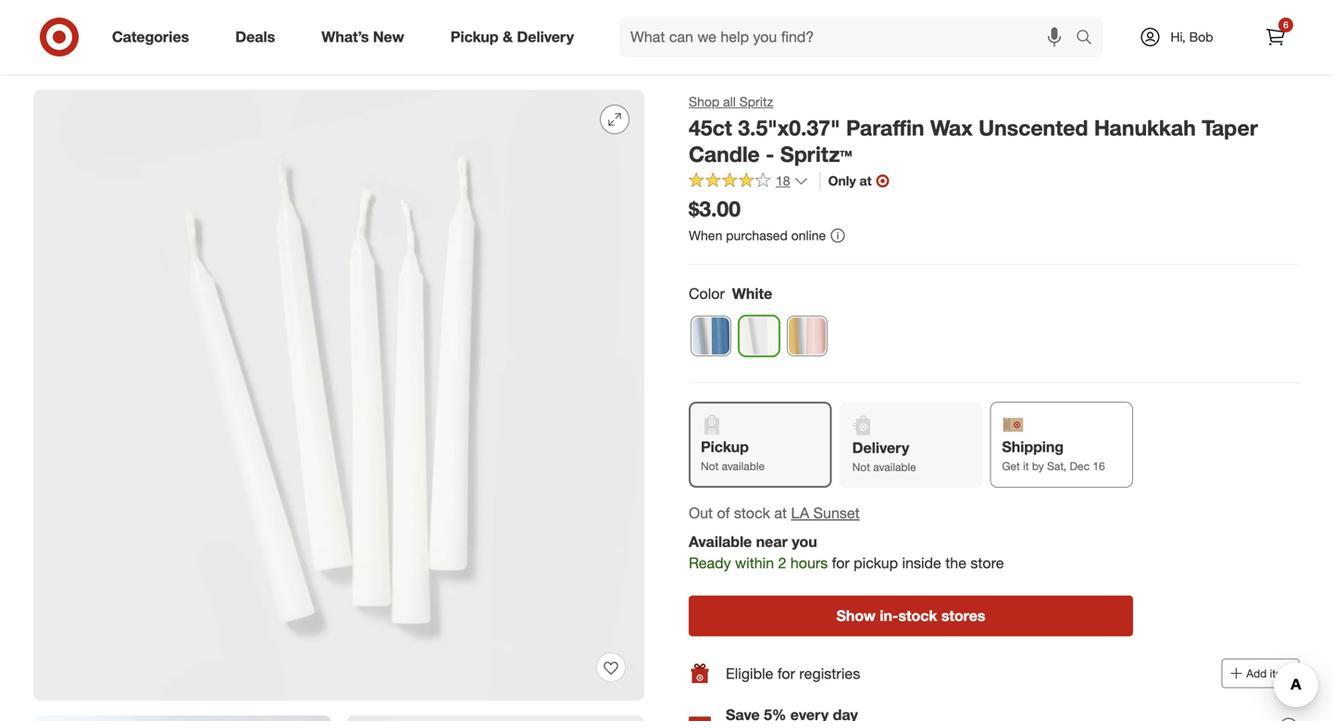 Task type: locate. For each thing, give the bounding box(es) containing it.
image gallery element
[[33, 90, 645, 722]]

pickup not available
[[701, 438, 765, 473]]

at right "only"
[[860, 173, 872, 189]]

1 horizontal spatial stock
[[899, 607, 938, 625]]

spritz™
[[781, 141, 853, 167]]

0 horizontal spatial stock
[[734, 505, 771, 523]]

for right eligible
[[778, 665, 796, 683]]

target /
[[33, 54, 77, 70]]

delivery
[[517, 28, 574, 46], [853, 439, 910, 457]]

not
[[701, 459, 719, 473], [853, 460, 871, 474]]

1 horizontal spatial not
[[853, 460, 871, 474]]

pickup up the of
[[701, 438, 749, 456]]

stock right the of
[[734, 505, 771, 523]]

out of stock at la sunset
[[689, 505, 860, 523]]

1 vertical spatial pickup
[[701, 438, 749, 456]]

hours
[[791, 554, 828, 572]]

la
[[791, 505, 810, 523]]

stock
[[734, 505, 771, 523], [899, 607, 938, 625]]

color white
[[689, 285, 773, 303]]

categories
[[112, 28, 189, 46]]

for inside the available near you ready within 2 hours for pickup inside the store
[[832, 554, 850, 572]]

candle
[[689, 141, 760, 167]]

la sunset button
[[791, 503, 860, 524]]

45ct 3.5"x0.37" paraffin wax unscented hanukkah taper candle - spritz™, 1 of 7 image
[[33, 90, 645, 701]]

not up out at the right of page
[[701, 459, 719, 473]]

0 horizontal spatial for
[[778, 665, 796, 683]]

0 horizontal spatial available
[[722, 459, 765, 473]]

0 horizontal spatial not
[[701, 459, 719, 473]]

delivery right &
[[517, 28, 574, 46]]

1 horizontal spatial available
[[874, 460, 917, 474]]

1 vertical spatial stock
[[899, 607, 938, 625]]

within
[[735, 554, 774, 572]]

0 horizontal spatial pickup
[[451, 28, 499, 46]]

show in-stock stores
[[837, 607, 986, 625]]

deals link
[[220, 17, 298, 57]]

white
[[732, 285, 773, 303]]

the
[[946, 554, 967, 572]]

store
[[971, 554, 1005, 572]]

stock for in-
[[899, 607, 938, 625]]

color
[[689, 285, 725, 303]]

0 vertical spatial pickup
[[451, 28, 499, 46]]

hi, bob
[[1171, 29, 1214, 45]]

pickup
[[451, 28, 499, 46], [701, 438, 749, 456]]

$3.00
[[689, 196, 741, 222]]

not inside 'pickup not available'
[[701, 459, 719, 473]]

available inside delivery not available
[[874, 460, 917, 474]]

0 vertical spatial for
[[832, 554, 850, 572]]

not for pickup
[[701, 459, 719, 473]]

1 horizontal spatial pickup
[[701, 438, 749, 456]]

0 horizontal spatial delivery
[[517, 28, 574, 46]]

delivery up the sunset
[[853, 439, 910, 457]]

1 vertical spatial for
[[778, 665, 796, 683]]

/
[[73, 54, 77, 70]]

categories link
[[96, 17, 212, 57]]

add item button
[[1222, 659, 1300, 689]]

of
[[717, 505, 730, 523]]

at
[[860, 173, 872, 189], [775, 505, 787, 523]]

available
[[689, 533, 752, 551]]

new
[[373, 28, 404, 46]]

advertisement region
[[19, 0, 1315, 34]]

not up the sunset
[[853, 460, 871, 474]]

when
[[689, 227, 723, 243]]

shipping get it by sat, dec 16
[[1003, 438, 1106, 473]]

assorted blues image
[[692, 317, 731, 356]]

item
[[1271, 667, 1292, 681]]

unscented
[[979, 115, 1089, 141]]

0 vertical spatial stock
[[734, 505, 771, 523]]

stock inside button
[[899, 607, 938, 625]]

for right hours
[[832, 554, 850, 572]]

stock left stores
[[899, 607, 938, 625]]

pickup inside 'pickup not available'
[[701, 438, 749, 456]]

inside
[[903, 554, 942, 572]]

registries
[[800, 665, 861, 683]]

6
[[1284, 19, 1289, 31]]

available near you ready within 2 hours for pickup inside the store
[[689, 533, 1005, 572]]

pickup left &
[[451, 28, 499, 46]]

bob
[[1190, 29, 1214, 45]]

at left la in the bottom of the page
[[775, 505, 787, 523]]

available
[[722, 459, 765, 473], [874, 460, 917, 474]]

1 horizontal spatial delivery
[[853, 439, 910, 457]]

delivery inside delivery not available
[[853, 439, 910, 457]]

multicolor image
[[788, 317, 827, 356]]

near
[[756, 533, 788, 551]]

not inside delivery not available
[[853, 460, 871, 474]]

45ct 3.5"x0.37" paraffin wax unscented hanukkah taper candle - spritz™, 3 of 7 image
[[346, 716, 645, 722]]

for
[[832, 554, 850, 572], [778, 665, 796, 683]]

available inside 'pickup not available'
[[722, 459, 765, 473]]

only at
[[829, 173, 872, 189]]

wax
[[931, 115, 973, 141]]

0 vertical spatial delivery
[[517, 28, 574, 46]]

online
[[792, 227, 826, 243]]

1 vertical spatial delivery
[[853, 439, 910, 457]]

pickup & delivery link
[[435, 17, 597, 57]]

1 horizontal spatial for
[[832, 554, 850, 572]]

shipping
[[1003, 438, 1064, 456]]

0 horizontal spatial at
[[775, 505, 787, 523]]

you
[[792, 533, 818, 551]]

0 vertical spatial at
[[860, 173, 872, 189]]

show in-stock stores button
[[689, 596, 1134, 637]]

what's new
[[322, 28, 404, 46]]

it
[[1024, 459, 1030, 473]]

sat,
[[1048, 459, 1067, 473]]

spritz
[[740, 94, 774, 110]]

all
[[723, 94, 736, 110]]

dec
[[1070, 459, 1090, 473]]



Task type: describe. For each thing, give the bounding box(es) containing it.
white image
[[740, 317, 779, 356]]

1 horizontal spatial at
[[860, 173, 872, 189]]

1 vertical spatial at
[[775, 505, 787, 523]]

search
[[1068, 30, 1113, 48]]

18
[[776, 173, 791, 189]]

ready
[[689, 554, 731, 572]]

shop all spritz 45ct 3.5"x0.37" paraffin wax unscented hanukkah taper candle - spritz™
[[689, 94, 1259, 167]]

stock for of
[[734, 505, 771, 523]]

eligible for registries
[[726, 665, 861, 683]]

18 link
[[689, 172, 809, 193]]

by
[[1033, 459, 1045, 473]]

add
[[1247, 667, 1267, 681]]

out
[[689, 505, 713, 523]]

6 link
[[1256, 17, 1297, 57]]

pickup for not
[[701, 438, 749, 456]]

target link
[[33, 54, 69, 70]]

target
[[33, 54, 69, 70]]

only
[[829, 173, 856, 189]]

stores
[[942, 607, 986, 625]]

sunset
[[814, 505, 860, 523]]

-
[[766, 141, 775, 167]]

available for delivery
[[874, 460, 917, 474]]

pickup & delivery
[[451, 28, 574, 46]]

deals
[[235, 28, 275, 46]]

available for pickup
[[722, 459, 765, 473]]

2
[[779, 554, 787, 572]]

paraffin
[[847, 115, 925, 141]]

pickup
[[854, 554, 899, 572]]

show
[[837, 607, 876, 625]]

purchased
[[726, 227, 788, 243]]

What can we help you find? suggestions appear below search field
[[620, 17, 1081, 57]]

not for delivery
[[853, 460, 871, 474]]

45ct 3.5"x0.37" paraffin wax unscented hanukkah taper candle - spritz™, 2 of 7 image
[[33, 716, 332, 722]]

delivery not available
[[853, 439, 917, 474]]

search button
[[1068, 17, 1113, 61]]

add item
[[1247, 667, 1292, 681]]

what's new link
[[306, 17, 428, 57]]

45ct
[[689, 115, 733, 141]]

shop
[[689, 94, 720, 110]]

what's
[[322, 28, 369, 46]]

when purchased online
[[689, 227, 826, 243]]

in-
[[880, 607, 899, 625]]

get
[[1003, 459, 1021, 473]]

pickup for &
[[451, 28, 499, 46]]

hi,
[[1171, 29, 1186, 45]]

3.5"x0.37"
[[738, 115, 841, 141]]

taper
[[1203, 115, 1259, 141]]

&
[[503, 28, 513, 46]]

eligible
[[726, 665, 774, 683]]

16
[[1093, 459, 1106, 473]]

hanukkah
[[1095, 115, 1197, 141]]



Task type: vqa. For each thing, say whether or not it's contained in the screenshot.
time on the right bottom of page
no



